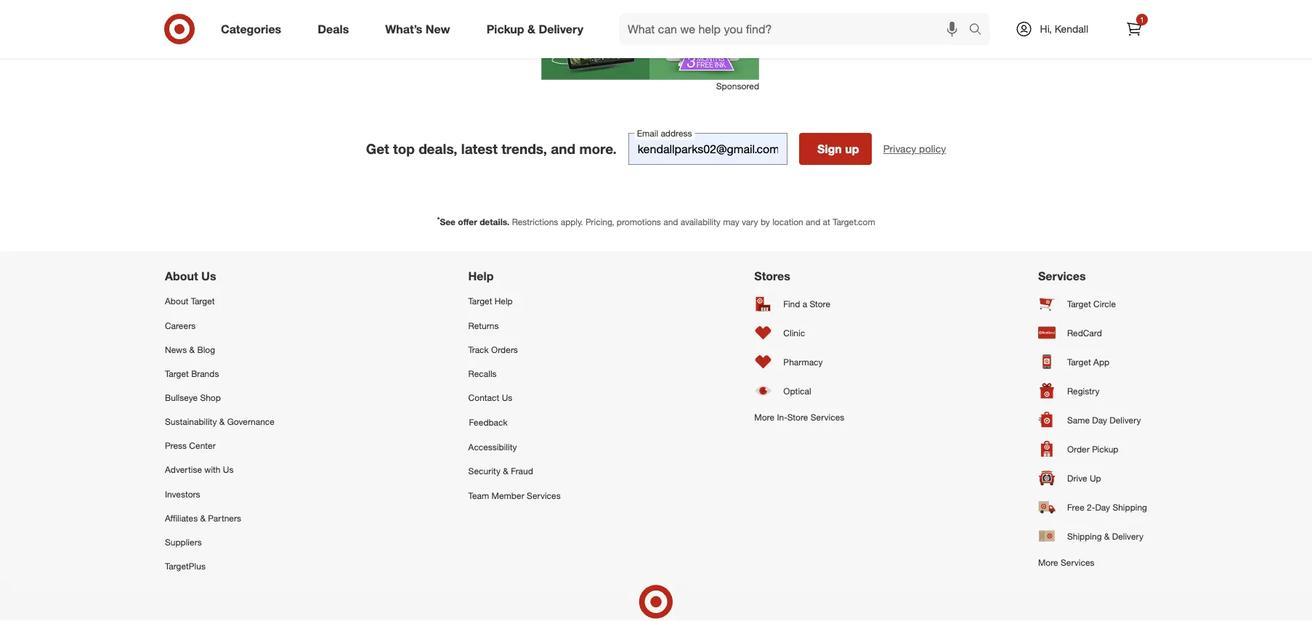 Task type: describe. For each thing, give the bounding box(es) containing it.
registry
[[1068, 386, 1100, 397]]

same
[[1068, 415, 1090, 426]]

suppliers link
[[165, 530, 275, 554]]

1
[[1140, 15, 1144, 24]]

drive
[[1068, 473, 1088, 484]]

more in-store services link
[[755, 406, 845, 430]]

returns link
[[468, 313, 561, 338]]

careers link
[[165, 313, 275, 338]]

affiliates & partners
[[165, 513, 241, 524]]

location
[[773, 217, 804, 227]]

more in-store services
[[755, 412, 845, 423]]

orders
[[491, 344, 518, 355]]

recalls
[[468, 368, 497, 379]]

same day delivery link
[[1038, 406, 1148, 435]]

new
[[426, 22, 450, 36]]

stores
[[755, 269, 791, 283]]

what's new
[[385, 22, 450, 36]]

optical link
[[755, 377, 845, 406]]

target app link
[[1038, 347, 1148, 377]]

services down shipping & delivery link at the right bottom
[[1061, 558, 1095, 568]]

2 horizontal spatial and
[[806, 217, 821, 227]]

categories
[[221, 22, 281, 36]]

governance
[[227, 416, 275, 427]]

news & blog link
[[165, 338, 275, 362]]

free 2-day shipping link
[[1038, 493, 1148, 522]]

about for about target
[[165, 296, 188, 307]]

team member services
[[468, 490, 561, 501]]

clinic
[[784, 327, 805, 338]]

team member services link
[[468, 483, 561, 508]]

member
[[492, 490, 525, 501]]

accessibility
[[468, 442, 517, 453]]

redcard link
[[1038, 318, 1148, 347]]

kendall
[[1055, 23, 1089, 35]]

1 vertical spatial shipping
[[1068, 531, 1102, 542]]

details.
[[480, 217, 510, 227]]

fraud
[[511, 466, 533, 477]]

suppliers
[[165, 537, 202, 548]]

search button
[[963, 13, 998, 48]]

same day delivery
[[1068, 415, 1141, 426]]

feedback
[[469, 417, 508, 428]]

delivery for same day delivery
[[1110, 415, 1141, 426]]

may
[[723, 217, 740, 227]]

careers
[[165, 320, 196, 331]]

us for contact us
[[502, 392, 513, 403]]

day inside the free 2-day shipping link
[[1095, 502, 1111, 513]]

track
[[468, 344, 489, 355]]

bullseye shop link
[[165, 386, 275, 410]]

store for in-
[[788, 412, 808, 423]]

search
[[963, 23, 998, 37]]

2-
[[1087, 502, 1096, 513]]

& for shipping
[[1105, 531, 1110, 542]]

free 2-day shipping
[[1068, 502, 1148, 513]]

find a store
[[784, 298, 831, 309]]

1 horizontal spatial help
[[495, 296, 513, 307]]

0 vertical spatial shipping
[[1113, 502, 1148, 513]]

team
[[468, 490, 489, 501]]

brands
[[191, 368, 219, 379]]

news & blog
[[165, 344, 215, 355]]

recalls link
[[468, 362, 561, 386]]

up
[[1090, 473, 1102, 484]]

target help
[[468, 296, 513, 307]]

redcard
[[1068, 327, 1102, 338]]

delivery for pickup & delivery
[[539, 22, 584, 36]]

investors
[[165, 489, 200, 499]]

a
[[803, 298, 808, 309]]

more.
[[580, 140, 617, 157]]

get top deals, latest trends, and more.
[[366, 140, 617, 157]]

with
[[204, 464, 221, 475]]

1 link
[[1118, 13, 1150, 45]]

order pickup
[[1068, 444, 1119, 455]]

press center
[[165, 440, 216, 451]]

target circle
[[1068, 298, 1116, 309]]

circle
[[1094, 298, 1116, 309]]

privacy policy
[[884, 142, 946, 155]]

sustainability & governance link
[[165, 410, 275, 434]]

target.com
[[833, 217, 875, 227]]

security & fraud link
[[468, 459, 561, 483]]

security & fraud
[[468, 466, 533, 477]]

privacy policy link
[[884, 142, 946, 156]]

1 horizontal spatial and
[[664, 217, 678, 227]]

bullseye shop
[[165, 392, 221, 403]]

0 horizontal spatial help
[[468, 269, 494, 283]]

target help link
[[468, 289, 561, 313]]

feedback button
[[468, 410, 561, 435]]

blog
[[197, 344, 215, 355]]

drive up link
[[1038, 464, 1148, 493]]

pickup & delivery
[[487, 22, 584, 36]]

contact
[[468, 392, 499, 403]]



Task type: locate. For each thing, give the bounding box(es) containing it.
target for target app
[[1068, 357, 1091, 367]]

what's new link
[[373, 13, 468, 45]]

& for security
[[503, 466, 509, 477]]

delivery for shipping & delivery
[[1112, 531, 1144, 542]]

day right same
[[1093, 415, 1108, 426]]

1 horizontal spatial shipping
[[1113, 502, 1148, 513]]

bullseye
[[165, 392, 198, 403]]

top
[[393, 140, 415, 157]]

1 vertical spatial day
[[1095, 502, 1111, 513]]

1 vertical spatial store
[[788, 412, 808, 423]]

target: expect more. pay less. image
[[452, 578, 860, 621]]

shipping up more services link at the right bottom of page
[[1068, 531, 1102, 542]]

1 vertical spatial pickup
[[1092, 444, 1119, 455]]

services inside "link"
[[811, 412, 845, 423]]

track orders
[[468, 344, 518, 355]]

target left circle
[[1068, 298, 1091, 309]]

us
[[201, 269, 216, 283], [502, 392, 513, 403], [223, 464, 234, 475]]

& for affiliates
[[200, 513, 206, 524]]

advertise
[[165, 464, 202, 475]]

press center link
[[165, 434, 275, 458]]

store right a
[[810, 298, 831, 309]]

registry link
[[1038, 377, 1148, 406]]

delivery inside same day delivery link
[[1110, 415, 1141, 426]]

day inside same day delivery link
[[1093, 415, 1108, 426]]

free
[[1068, 502, 1085, 513]]

target inside the target circle link
[[1068, 298, 1091, 309]]

& for pickup
[[528, 22, 536, 36]]

0 vertical spatial day
[[1093, 415, 1108, 426]]

sponsored
[[716, 81, 759, 91]]

optical
[[784, 386, 811, 397]]

0 vertical spatial us
[[201, 269, 216, 283]]

and left the availability
[[664, 217, 678, 227]]

*
[[437, 215, 440, 224]]

services up target circle
[[1038, 269, 1086, 283]]

pickup right new
[[487, 22, 524, 36]]

accessibility link
[[468, 435, 561, 459]]

clinic link
[[755, 318, 845, 347]]

advertise with us
[[165, 464, 234, 475]]

sustainability
[[165, 416, 217, 427]]

& inside 'link'
[[528, 22, 536, 36]]

restrictions
[[512, 217, 558, 227]]

hi, kendall
[[1040, 23, 1089, 35]]

0 vertical spatial more
[[755, 412, 775, 423]]

2 vertical spatial delivery
[[1112, 531, 1144, 542]]

0 horizontal spatial shipping
[[1068, 531, 1102, 542]]

about up careers
[[165, 296, 188, 307]]

advertise with us link
[[165, 458, 275, 482]]

0 vertical spatial about
[[165, 269, 198, 283]]

more left 'in-'
[[755, 412, 775, 423]]

and left at
[[806, 217, 821, 227]]

target circle link
[[1038, 289, 1148, 318]]

more for more in-store services
[[755, 412, 775, 423]]

1 horizontal spatial pickup
[[1092, 444, 1119, 455]]

pricing,
[[586, 217, 614, 227]]

affiliates
[[165, 513, 198, 524]]

sign up
[[818, 142, 859, 156]]

pharmacy
[[784, 357, 823, 367]]

target inside target brands link
[[165, 368, 189, 379]]

center
[[189, 440, 216, 451]]

target left app
[[1068, 357, 1091, 367]]

promotions
[[617, 217, 661, 227]]

and left the more.
[[551, 140, 576, 157]]

1 vertical spatial help
[[495, 296, 513, 307]]

policy
[[919, 142, 946, 155]]

find a store link
[[755, 289, 845, 318]]

advertisement region
[[541, 0, 759, 80]]

us for about us
[[201, 269, 216, 283]]

pickup inside order pickup link
[[1092, 444, 1119, 455]]

& inside "link"
[[503, 466, 509, 477]]

app
[[1094, 357, 1110, 367]]

what's
[[385, 22, 423, 36]]

pickup right order
[[1092, 444, 1119, 455]]

1 horizontal spatial us
[[223, 464, 234, 475]]

us right contact
[[502, 392, 513, 403]]

apply.
[[561, 217, 583, 227]]

0 vertical spatial help
[[468, 269, 494, 283]]

store down optical link
[[788, 412, 808, 423]]

help up target help
[[468, 269, 494, 283]]

services
[[1038, 269, 1086, 283], [811, 412, 845, 423], [527, 490, 561, 501], [1061, 558, 1095, 568]]

news
[[165, 344, 187, 355]]

drive up
[[1068, 473, 1102, 484]]

about us
[[165, 269, 216, 283]]

0 horizontal spatial store
[[788, 412, 808, 423]]

more
[[755, 412, 775, 423], [1038, 558, 1059, 568]]

more services link
[[1038, 551, 1148, 575]]

track orders link
[[468, 338, 561, 362]]

categories link
[[209, 13, 300, 45]]

1 vertical spatial about
[[165, 296, 188, 307]]

shop
[[200, 392, 221, 403]]

& for news
[[189, 344, 195, 355]]

delivery
[[539, 22, 584, 36], [1110, 415, 1141, 426], [1112, 531, 1144, 542]]

sign
[[818, 142, 842, 156]]

1 about from the top
[[165, 269, 198, 283]]

pharmacy link
[[755, 347, 845, 377]]

security
[[468, 466, 501, 477]]

more inside "link"
[[755, 412, 775, 423]]

contact us
[[468, 392, 513, 403]]

shipping & delivery link
[[1038, 522, 1148, 551]]

0 vertical spatial delivery
[[539, 22, 584, 36]]

2 vertical spatial us
[[223, 464, 234, 475]]

What can we help you find? suggestions appear below search field
[[619, 13, 973, 45]]

2 horizontal spatial us
[[502, 392, 513, 403]]

1 vertical spatial delivery
[[1110, 415, 1141, 426]]

delivery inside pickup & delivery 'link'
[[539, 22, 584, 36]]

1 vertical spatial more
[[1038, 558, 1059, 568]]

shipping & delivery
[[1068, 531, 1144, 542]]

target for target brands
[[165, 368, 189, 379]]

shipping
[[1113, 502, 1148, 513], [1068, 531, 1102, 542]]

us right 'with'
[[223, 464, 234, 475]]

0 horizontal spatial us
[[201, 269, 216, 283]]

investors link
[[165, 482, 275, 506]]

services down optical link
[[811, 412, 845, 423]]

more down shipping & delivery link at the right bottom
[[1038, 558, 1059, 568]]

target inside target help link
[[468, 296, 492, 307]]

* see offer details. restrictions apply. pricing, promotions and availability may vary by location and at target.com
[[437, 215, 875, 227]]

more for more services
[[1038, 558, 1059, 568]]

about up about target
[[165, 269, 198, 283]]

store inside "link"
[[788, 412, 808, 423]]

target inside the about target link
[[191, 296, 215, 307]]

about for about us
[[165, 269, 198, 283]]

None text field
[[628, 133, 788, 165]]

find
[[784, 298, 800, 309]]

deals link
[[305, 13, 367, 45]]

at
[[823, 217, 831, 227]]

delivery inside shipping & delivery link
[[1112, 531, 1144, 542]]

shipping up shipping & delivery
[[1113, 502, 1148, 513]]

0 horizontal spatial pickup
[[487, 22, 524, 36]]

target for target help
[[468, 296, 492, 307]]

about target
[[165, 296, 215, 307]]

1 horizontal spatial more
[[1038, 558, 1059, 568]]

affiliates & partners link
[[165, 506, 275, 530]]

help up returns link
[[495, 296, 513, 307]]

up
[[845, 142, 859, 156]]

pickup & delivery link
[[474, 13, 602, 45]]

target down about us
[[191, 296, 215, 307]]

store for a
[[810, 298, 831, 309]]

hi,
[[1040, 23, 1052, 35]]

see
[[440, 217, 456, 227]]

0 vertical spatial store
[[810, 298, 831, 309]]

deals
[[318, 22, 349, 36]]

targetplus link
[[165, 554, 275, 578]]

targetplus
[[165, 561, 206, 572]]

store
[[810, 298, 831, 309], [788, 412, 808, 423]]

sign up button
[[799, 133, 872, 165]]

0 vertical spatial pickup
[[487, 22, 524, 36]]

latest
[[461, 140, 498, 157]]

0 horizontal spatial more
[[755, 412, 775, 423]]

target down news
[[165, 368, 189, 379]]

us up the about target link
[[201, 269, 216, 283]]

day right free
[[1095, 502, 1111, 513]]

target for target circle
[[1068, 298, 1091, 309]]

2 about from the top
[[165, 296, 188, 307]]

services down fraud
[[527, 490, 561, 501]]

pickup inside pickup & delivery 'link'
[[487, 22, 524, 36]]

1 vertical spatial us
[[502, 392, 513, 403]]

target brands link
[[165, 362, 275, 386]]

& for sustainability
[[219, 416, 225, 427]]

1 horizontal spatial store
[[810, 298, 831, 309]]

target inside target app link
[[1068, 357, 1091, 367]]

target up the returns
[[468, 296, 492, 307]]

0 horizontal spatial and
[[551, 140, 576, 157]]

day
[[1093, 415, 1108, 426], [1095, 502, 1111, 513]]



Task type: vqa. For each thing, say whether or not it's contained in the screenshot.
Qty at the right top of page
no



